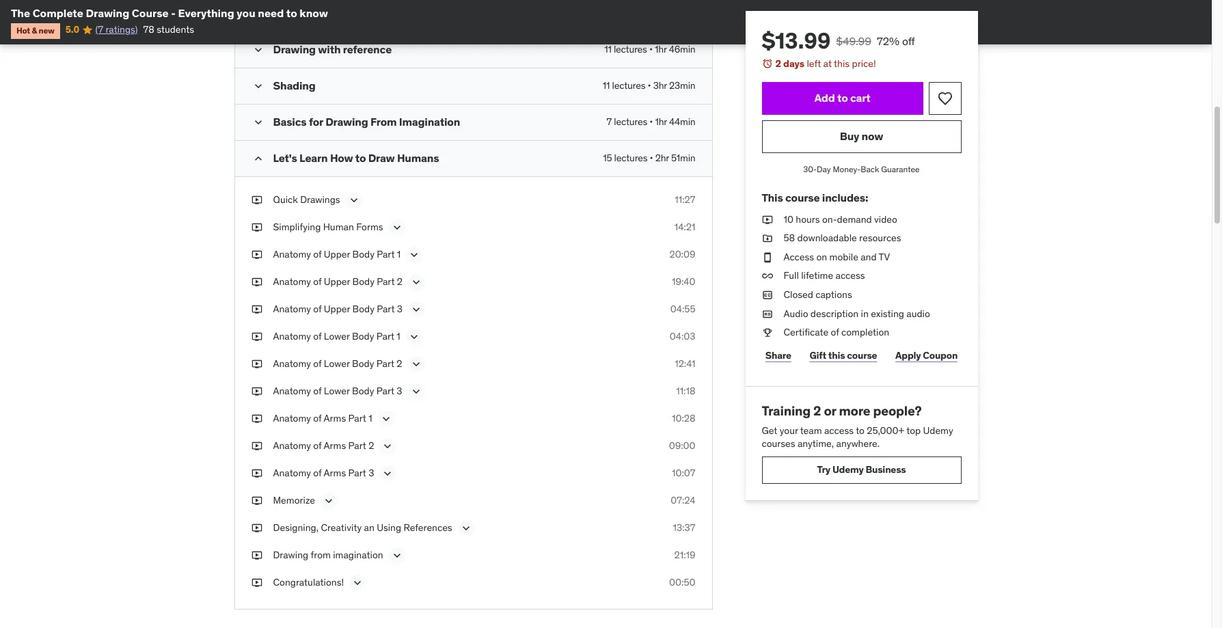 Task type: vqa. For each thing, say whether or not it's contained in the screenshot.


Task type: locate. For each thing, give the bounding box(es) containing it.
2 left or
[[814, 403, 822, 419]]

buy
[[840, 129, 860, 143]]

anatomy for anatomy of lower body part 1
[[273, 330, 311, 342]]

anatomy up memorize on the bottom left of page
[[273, 467, 311, 479]]

access down or
[[825, 424, 854, 437]]

1 vertical spatial lower
[[324, 357, 350, 370]]

at
[[824, 57, 832, 70]]

1 vertical spatial small image
[[251, 79, 265, 93]]

11 up 7
[[603, 79, 610, 91]]

1 vertical spatial 1
[[397, 330, 401, 342]]

upper down anatomy of upper body part 1
[[324, 275, 350, 288]]

show lecture description image
[[390, 221, 404, 234], [408, 248, 422, 262], [410, 275, 423, 289], [410, 303, 423, 316], [409, 385, 423, 398], [390, 549, 404, 563], [351, 576, 365, 590]]

0 vertical spatial arms
[[324, 412, 346, 424]]

0 horizontal spatial udemy
[[833, 464, 864, 476]]

references
[[404, 522, 453, 534]]

body
[[353, 248, 375, 260], [353, 275, 375, 288], [353, 303, 375, 315], [352, 330, 374, 342], [352, 357, 374, 370], [352, 385, 374, 397]]

on
[[817, 251, 828, 263]]

1 lower from the top
[[324, 330, 350, 342]]

show lecture description image for anatomy of arms part 2
[[381, 439, 395, 453]]

anatomy down simplifying
[[273, 248, 311, 260]]

1 up anatomy of upper body part 2
[[397, 248, 401, 260]]

• left 3hr
[[648, 79, 652, 91]]

small image left shading
[[251, 79, 265, 93]]

access down mobile
[[836, 270, 866, 282]]

to inside button
[[838, 91, 849, 105]]

3 up an
[[369, 467, 374, 479]]

small image down you
[[251, 43, 265, 56]]

of down anatomy of arms part 1 at bottom
[[313, 439, 322, 452]]

part down forms
[[377, 248, 395, 260]]

of for anatomy of upper body part 2
[[313, 275, 322, 288]]

body down anatomy of upper body part 2
[[353, 303, 375, 315]]

2 lower from the top
[[324, 357, 350, 370]]

full
[[784, 270, 799, 282]]

lower up anatomy of lower body part 2
[[324, 330, 350, 342]]

designing,
[[273, 522, 319, 534]]

show lecture description image for anatomy of lower body part 3
[[409, 385, 423, 398]]

arms down anatomy of lower body part 3
[[324, 412, 346, 424]]

of for anatomy of lower body part 1
[[313, 330, 322, 342]]

2 up anatomy of arms part 3
[[369, 439, 374, 452]]

51min
[[672, 152, 696, 164]]

arms for 1
[[324, 412, 346, 424]]

anatomy for anatomy of lower body part 3
[[273, 385, 311, 397]]

&
[[32, 26, 37, 36]]

body down anatomy of upper body part 3
[[352, 330, 374, 342]]

of down anatomy of lower body part 1
[[313, 357, 322, 370]]

3 small image from the top
[[251, 115, 265, 129]]

udemy right try
[[833, 464, 864, 476]]

0 vertical spatial lower
[[324, 330, 350, 342]]

arms for 2
[[324, 439, 346, 452]]

anatomy for anatomy of arms part 1
[[273, 412, 311, 424]]

lectures right 7
[[614, 115, 648, 128]]

of down anatomy of upper body part 1
[[313, 275, 322, 288]]

5 anatomy from the top
[[273, 357, 311, 370]]

captions
[[816, 289, 853, 301]]

1 1hr from the top
[[655, 43, 667, 55]]

this right gift
[[829, 350, 846, 362]]

small image for drawing with reference
[[251, 43, 265, 56]]

courses
[[762, 438, 796, 450]]

alarm image
[[762, 58, 773, 69]]

09:00
[[669, 439, 696, 452]]

from
[[311, 549, 331, 561]]

part up anatomy of upper body part 3
[[377, 275, 395, 288]]

xsmall image for anatomy of upper body part 1
[[251, 248, 262, 261]]

audio description in existing audio
[[784, 307, 931, 320]]

xsmall image for anatomy of arms part 2
[[251, 439, 262, 453]]

designing, creativity an using references
[[273, 522, 453, 534]]

• for reference
[[650, 43, 653, 55]]

3hr
[[654, 79, 667, 91]]

0 vertical spatial upper
[[324, 248, 350, 260]]

humans
[[397, 151, 439, 165]]

1 vertical spatial access
[[825, 424, 854, 437]]

lower down anatomy of lower body part 2
[[324, 385, 350, 397]]

4 body from the top
[[352, 330, 374, 342]]

0 vertical spatial udemy
[[924, 424, 954, 437]]

upper up anatomy of upper body part 2
[[324, 248, 350, 260]]

15 lectures • 2hr 51min
[[603, 152, 696, 164]]

of for anatomy of arms part 1
[[313, 412, 322, 424]]

show lecture description image for drawing from imagination
[[390, 549, 404, 563]]

0 vertical spatial 11
[[605, 43, 612, 55]]

show lecture description image for anatomy of arms part 1
[[379, 412, 393, 426]]

of up anatomy of arms part 1 at bottom
[[313, 385, 322, 397]]

anatomy of lower body part 2
[[273, 357, 403, 370]]

• left 44min
[[650, 115, 653, 128]]

to up anywhere.
[[856, 424, 865, 437]]

of for anatomy of arms part 3
[[313, 467, 322, 479]]

2 vertical spatial arms
[[324, 467, 346, 479]]

show lecture description image for anatomy of lower body part 2
[[409, 357, 423, 371]]

apply coupon
[[896, 350, 958, 362]]

2 arms from the top
[[324, 439, 346, 452]]

left
[[807, 57, 822, 70]]

2
[[776, 57, 782, 70], [397, 275, 403, 288], [397, 357, 403, 370], [814, 403, 822, 419], [369, 439, 374, 452]]

basics for drawing from imagination
[[273, 115, 460, 128]]

drawing right for
[[326, 115, 368, 128]]

1 vertical spatial udemy
[[833, 464, 864, 476]]

access on mobile and tv
[[784, 251, 891, 263]]

3 down anatomy of upper body part 2
[[397, 303, 403, 315]]

1 vertical spatial arms
[[324, 439, 346, 452]]

2 right alarm icon
[[776, 57, 782, 70]]

part down anatomy of upper body part 2
[[377, 303, 395, 315]]

lectures right 15
[[615, 152, 648, 164]]

3 arms from the top
[[324, 467, 346, 479]]

simplifying human forms
[[273, 221, 383, 233]]

udemy right top
[[924, 424, 954, 437]]

upper for 1
[[324, 248, 350, 260]]

need
[[258, 6, 284, 20]]

anatomy up anatomy of arms part 1 at bottom
[[273, 385, 311, 397]]

of up 'anatomy of arms part 2'
[[313, 412, 322, 424]]

part down anatomy of lower body part 2
[[377, 385, 395, 397]]

gift
[[810, 350, 827, 362]]

2hr
[[656, 152, 670, 164]]

3 down anatomy of lower body part 2
[[397, 385, 403, 397]]

1 vertical spatial 3
[[397, 385, 403, 397]]

2 body from the top
[[353, 275, 375, 288]]

• left 46min
[[650, 43, 653, 55]]

1 vertical spatial small image
[[251, 152, 265, 165]]

anatomy down anatomy of arms part 1 at bottom
[[273, 439, 311, 452]]

0 vertical spatial access
[[836, 270, 866, 282]]

completion
[[842, 326, 890, 339]]

1hr left 46min
[[655, 43, 667, 55]]

0 vertical spatial 1hr
[[655, 43, 667, 55]]

small image left let's
[[251, 152, 265, 165]]

0 vertical spatial small image
[[251, 43, 265, 56]]

xsmall image for anatomy of arms part 1
[[251, 412, 262, 426]]

xsmall image
[[251, 193, 262, 207], [762, 232, 773, 245], [762, 270, 773, 283], [251, 275, 262, 289], [251, 303, 262, 316], [762, 307, 773, 321], [762, 326, 773, 340], [251, 385, 262, 398], [251, 467, 262, 480], [251, 494, 262, 508], [251, 522, 262, 535]]

lower for 3
[[324, 385, 350, 397]]

2 up anatomy of upper body part 3
[[397, 275, 403, 288]]

anatomy of upper body part 2
[[273, 275, 403, 288]]

apply coupon button
[[892, 343, 962, 370]]

anatomy up anatomy of lower body part 1
[[273, 303, 311, 315]]

4 anatomy from the top
[[273, 330, 311, 342]]

7 anatomy from the top
[[273, 412, 311, 424]]

using
[[377, 522, 402, 534]]

arms up anatomy of arms part 3
[[324, 439, 346, 452]]

lectures up 11 lectures • 3hr 23min
[[614, 43, 648, 55]]

1hr left 44min
[[656, 115, 667, 128]]

this right at
[[835, 57, 850, 70]]

part up anatomy of lower body part 3
[[377, 357, 395, 370]]

0 horizontal spatial course
[[786, 191, 820, 205]]

body down anatomy of lower body part 2
[[352, 385, 374, 397]]

part
[[377, 248, 395, 260], [377, 275, 395, 288], [377, 303, 395, 315], [377, 330, 395, 342], [377, 357, 395, 370], [377, 385, 395, 397], [349, 412, 366, 424], [349, 439, 366, 452], [349, 467, 366, 479]]

small image right everything at the top left of the page
[[251, 6, 265, 20]]

1 small image from the top
[[251, 6, 265, 20]]

2 1hr from the top
[[656, 115, 667, 128]]

lectures left 3hr
[[613, 79, 646, 91]]

1 down anatomy of upper body part 3
[[397, 330, 401, 342]]

course up hours
[[786, 191, 820, 205]]

2 vertical spatial small image
[[251, 115, 265, 129]]

xsmall image for congratulations!
[[251, 576, 262, 590]]

upper up anatomy of lower body part 1
[[324, 303, 350, 315]]

students
[[157, 24, 194, 36]]

10 hours on-demand video
[[784, 213, 898, 225]]

drawing
[[86, 6, 129, 20], [273, 42, 316, 56], [326, 115, 368, 128], [273, 549, 309, 561]]

certificate of completion
[[784, 326, 890, 339]]

of down 'anatomy of arms part 2'
[[313, 467, 322, 479]]

5 body from the top
[[352, 357, 374, 370]]

1 upper from the top
[[324, 248, 350, 260]]

xsmall image for drawing from imagination
[[251, 549, 262, 562]]

1 body from the top
[[353, 248, 375, 260]]

show lecture description image for anatomy of upper body part 3
[[410, 303, 423, 316]]

6 anatomy from the top
[[273, 385, 311, 397]]

0 vertical spatial this
[[835, 57, 850, 70]]

this
[[835, 57, 850, 70], [829, 350, 846, 362]]

1 small image from the top
[[251, 43, 265, 56]]

2 small image from the top
[[251, 79, 265, 93]]

show lecture description image for quick drawings
[[347, 193, 361, 207]]

-
[[171, 6, 176, 20]]

0 vertical spatial small image
[[251, 6, 265, 20]]

people?
[[874, 403, 922, 419]]

arms down 'anatomy of arms part 2'
[[324, 467, 346, 479]]

anatomy for anatomy of upper body part 2
[[273, 275, 311, 288]]

6 body from the top
[[352, 385, 374, 397]]

1 vertical spatial 11
[[603, 79, 610, 91]]

3
[[397, 303, 403, 315], [397, 385, 403, 397], [369, 467, 374, 479]]

share button
[[762, 343, 796, 370]]

of up anatomy of lower body part 1
[[313, 303, 322, 315]]

3 upper from the top
[[324, 303, 350, 315]]

anatomy of upper body part 1
[[273, 248, 401, 260]]

anatomy of lower body part 1
[[273, 330, 401, 342]]

of down description
[[831, 326, 840, 339]]

part up anatomy of arms part 3
[[349, 439, 366, 452]]

2 vertical spatial lower
[[324, 385, 350, 397]]

body up anatomy of lower body part 3
[[352, 357, 374, 370]]

part down anatomy of upper body part 3
[[377, 330, 395, 342]]

certificate
[[784, 326, 829, 339]]

anatomy up anatomy of lower body part 2
[[273, 330, 311, 342]]

8 anatomy from the top
[[273, 439, 311, 452]]

0 vertical spatial 1
[[397, 248, 401, 260]]

your
[[780, 424, 799, 437]]

downloadable
[[798, 232, 858, 244]]

23min
[[670, 79, 696, 91]]

12:41
[[675, 357, 696, 370]]

1 for anatomy of upper body part 1
[[397, 248, 401, 260]]

lower for 2
[[324, 357, 350, 370]]

xsmall image
[[762, 213, 773, 227], [251, 221, 262, 234], [251, 248, 262, 261], [762, 251, 773, 264], [762, 289, 773, 302], [251, 330, 262, 343], [251, 357, 262, 371], [251, 412, 262, 426], [251, 439, 262, 453], [251, 549, 262, 562], [251, 576, 262, 590]]

2 vertical spatial 1
[[369, 412, 373, 424]]

lower down anatomy of lower body part 1
[[324, 357, 350, 370]]

of down the simplifying human forms
[[313, 248, 322, 260]]

anatomy
[[273, 248, 311, 260], [273, 275, 311, 288], [273, 303, 311, 315], [273, 330, 311, 342], [273, 357, 311, 370], [273, 385, 311, 397], [273, 412, 311, 424], [273, 439, 311, 452], [273, 467, 311, 479]]

1 arms from the top
[[324, 412, 346, 424]]

everything
[[178, 6, 234, 20]]

back
[[861, 164, 880, 174]]

1 vertical spatial this
[[829, 350, 846, 362]]

1 vertical spatial upper
[[324, 275, 350, 288]]

2 upper from the top
[[324, 275, 350, 288]]

hot & new
[[16, 26, 55, 36]]

anatomy up 'anatomy of arms part 2'
[[273, 412, 311, 424]]

quick
[[273, 193, 298, 206]]

2 up anatomy of lower body part 3
[[397, 357, 403, 370]]

body down forms
[[353, 248, 375, 260]]

1 anatomy from the top
[[273, 248, 311, 260]]

draw
[[368, 151, 395, 165]]

anatomy of upper body part 3
[[273, 303, 403, 315]]

course down completion
[[848, 350, 878, 362]]

small image for shading
[[251, 79, 265, 93]]

upper for 3
[[324, 303, 350, 315]]

3 for anatomy of upper body part 3
[[397, 303, 403, 315]]

1 horizontal spatial udemy
[[924, 424, 954, 437]]

1hr for drawing with reference
[[655, 43, 667, 55]]

show lecture description image
[[347, 193, 361, 207], [408, 330, 421, 344], [409, 357, 423, 371], [379, 412, 393, 426], [381, 439, 395, 453], [381, 467, 395, 481], [322, 494, 336, 508], [459, 522, 473, 535]]

3 lower from the top
[[324, 385, 350, 397]]

drawing left with
[[273, 42, 316, 56]]

udemy
[[924, 424, 954, 437], [833, 464, 864, 476]]

3 anatomy from the top
[[273, 303, 311, 315]]

body up anatomy of upper body part 3
[[353, 275, 375, 288]]

11
[[605, 43, 612, 55], [603, 79, 610, 91]]

small image
[[251, 6, 265, 20], [251, 152, 265, 165]]

• left 2hr at the right of the page
[[650, 152, 654, 164]]

1 horizontal spatial course
[[848, 350, 878, 362]]

anatomy down anatomy of upper body part 1
[[273, 275, 311, 288]]

small image
[[251, 43, 265, 56], [251, 79, 265, 93], [251, 115, 265, 129]]

small image left the basics
[[251, 115, 265, 129]]

1 for anatomy of lower body part 1
[[397, 330, 401, 342]]

team
[[801, 424, 823, 437]]

1 vertical spatial 1hr
[[656, 115, 667, 128]]

anywhere.
[[837, 438, 880, 450]]

2 anatomy from the top
[[273, 275, 311, 288]]

part for anatomy of lower body part 1
[[377, 330, 395, 342]]

$13.99 $49.99 72% off
[[762, 27, 916, 55]]

congratulations!
[[273, 576, 344, 589]]

1hr
[[655, 43, 667, 55], [656, 115, 667, 128]]

lifetime
[[802, 270, 834, 282]]

anatomy down anatomy of lower body part 1
[[273, 357, 311, 370]]

11 lectures • 3hr 23min
[[603, 79, 696, 91]]

2 vertical spatial upper
[[324, 303, 350, 315]]

body for anatomy of lower body part 3
[[352, 385, 374, 397]]

to left cart at the top of the page
[[838, 91, 849, 105]]

access inside training 2 or more people? get your team access to 25,000+ top udemy courses anytime, anywhere.
[[825, 424, 854, 437]]

small image for basics for drawing from imagination
[[251, 115, 265, 129]]

9 anatomy from the top
[[273, 467, 311, 479]]

0 vertical spatial 3
[[397, 303, 403, 315]]

access
[[836, 270, 866, 282], [825, 424, 854, 437]]

11 up 11 lectures • 3hr 23min
[[605, 43, 612, 55]]

3 body from the top
[[353, 303, 375, 315]]

to inside training 2 or more people? get your team access to 25,000+ top udemy courses anytime, anywhere.
[[856, 424, 865, 437]]

1 down anatomy of lower body part 3
[[369, 412, 373, 424]]

show lecture description image for designing, creativity an using references
[[459, 522, 473, 535]]

of up anatomy of lower body part 2
[[313, 330, 322, 342]]



Task type: describe. For each thing, give the bounding box(es) containing it.
anatomy for anatomy of arms part 2
[[273, 439, 311, 452]]

let's learn how to draw humans
[[273, 151, 439, 165]]

basics
[[273, 115, 307, 128]]

for
[[309, 115, 323, 128]]

drawing down designing,
[[273, 549, 309, 561]]

day
[[817, 164, 831, 174]]

anatomy for anatomy of arms part 3
[[273, 467, 311, 479]]

11 lectures • 1hr 46min
[[605, 43, 696, 55]]

try udemy business link
[[762, 457, 962, 484]]

2 vertical spatial 3
[[369, 467, 374, 479]]

11 for drawing with reference
[[605, 43, 612, 55]]

includes:
[[823, 191, 869, 205]]

of for anatomy of upper body part 3
[[313, 303, 322, 315]]

xsmall image for anatomy of lower body part 2
[[251, 357, 262, 371]]

gift this course
[[810, 350, 878, 362]]

7
[[607, 115, 612, 128]]

07:24
[[671, 494, 696, 507]]

to right the need
[[286, 6, 297, 20]]

try udemy business
[[818, 464, 907, 476]]

anytime,
[[798, 438, 835, 450]]

2 small image from the top
[[251, 152, 265, 165]]

closed
[[784, 289, 814, 301]]

2 inside training 2 or more people? get your team access to 25,000+ top udemy courses anytime, anywhere.
[[814, 403, 822, 419]]

anatomy of arms part 1
[[273, 412, 373, 424]]

5.0
[[65, 24, 79, 36]]

part for anatomy of lower body part 2
[[377, 357, 395, 370]]

body for anatomy of upper body part 2
[[353, 275, 375, 288]]

1 vertical spatial course
[[848, 350, 878, 362]]

show lecture description image for memorize
[[322, 494, 336, 508]]

of for anatomy of lower body part 2
[[313, 357, 322, 370]]

04:55
[[671, 303, 696, 315]]

lectures for reference
[[614, 43, 648, 55]]

drawing up "(7" at the left top of page
[[86, 6, 129, 20]]

quick drawings
[[273, 193, 340, 206]]

to right the how
[[356, 151, 366, 165]]

lectures for drawing
[[614, 115, 648, 128]]

of for certificate of completion
[[831, 326, 840, 339]]

money-
[[833, 164, 861, 174]]

1hr for basics for drawing from imagination
[[656, 115, 667, 128]]

72%
[[878, 34, 900, 48]]

of for anatomy of upper body part 1
[[313, 248, 322, 260]]

19:40
[[672, 275, 696, 288]]

mobile
[[830, 251, 859, 263]]

now
[[862, 129, 884, 143]]

$13.99
[[762, 27, 831, 55]]

• for drawing
[[650, 115, 653, 128]]

human
[[323, 221, 354, 233]]

simplifying
[[273, 221, 321, 233]]

learn
[[300, 151, 328, 165]]

you
[[237, 6, 256, 20]]

try
[[818, 464, 831, 476]]

add
[[815, 91, 836, 105]]

lectures for how
[[615, 152, 648, 164]]

anatomy for anatomy of upper body part 3
[[273, 303, 311, 315]]

show lecture description image for congratulations!
[[351, 576, 365, 590]]

imagination
[[399, 115, 460, 128]]

78
[[143, 24, 154, 36]]

body for anatomy of lower body part 1
[[352, 330, 374, 342]]

14:21
[[675, 221, 696, 233]]

part for anatomy of lower body part 3
[[377, 385, 395, 397]]

off
[[903, 34, 916, 48]]

imagination
[[333, 549, 383, 561]]

let's
[[273, 151, 297, 165]]

on-
[[823, 213, 838, 225]]

3 for anatomy of lower body part 3
[[397, 385, 403, 397]]

58 downloadable resources
[[784, 232, 902, 244]]

shading
[[273, 78, 316, 92]]

complete
[[33, 6, 83, 20]]

guarantee
[[882, 164, 920, 174]]

xsmall image for simplifying human forms
[[251, 221, 262, 234]]

show lecture description image for anatomy of arms part 3
[[381, 467, 395, 481]]

this inside gift this course link
[[829, 350, 846, 362]]

show lecture description image for anatomy of upper body part 1
[[408, 248, 422, 262]]

and
[[861, 251, 877, 263]]

description
[[811, 307, 859, 320]]

business
[[866, 464, 907, 476]]

arms for 3
[[324, 467, 346, 479]]

existing
[[872, 307, 905, 320]]

training
[[762, 403, 811, 419]]

apply
[[896, 350, 922, 362]]

days
[[784, 57, 805, 70]]

body for anatomy of upper body part 3
[[353, 303, 375, 315]]

11 for shading
[[603, 79, 610, 91]]

13:37
[[673, 522, 696, 534]]

video
[[875, 213, 898, 225]]

show lecture description image for simplifying human forms
[[390, 221, 404, 234]]

$49.99
[[837, 34, 872, 48]]

resources
[[860, 232, 902, 244]]

this course includes:
[[762, 191, 869, 205]]

44min
[[670, 115, 696, 128]]

price!
[[853, 57, 877, 70]]

show lecture description image for anatomy of lower body part 1
[[408, 330, 421, 344]]

reference
[[343, 42, 392, 56]]

this
[[762, 191, 784, 205]]

part for anatomy of upper body part 3
[[377, 303, 395, 315]]

xsmall image for anatomy of lower body part 1
[[251, 330, 262, 343]]

21:19
[[675, 549, 696, 561]]

course
[[132, 6, 169, 20]]

audio
[[907, 307, 931, 320]]

body for anatomy of lower body part 2
[[352, 357, 374, 370]]

buy now
[[840, 129, 884, 143]]

lower for 1
[[324, 330, 350, 342]]

anatomy of arms part 2
[[273, 439, 374, 452]]

part down anatomy of lower body part 3
[[349, 412, 366, 424]]

10:28
[[672, 412, 696, 424]]

coupon
[[924, 350, 958, 362]]

of for anatomy of arms part 2
[[313, 439, 322, 452]]

anatomy of arms part 3
[[273, 467, 374, 479]]

an
[[364, 522, 375, 534]]

part down 'anatomy of arms part 2'
[[349, 467, 366, 479]]

• for how
[[650, 152, 654, 164]]

show lecture description image for anatomy of upper body part 2
[[410, 275, 423, 289]]

0 vertical spatial course
[[786, 191, 820, 205]]

more
[[840, 403, 871, 419]]

30-
[[804, 164, 817, 174]]

anatomy for anatomy of upper body part 1
[[273, 248, 311, 260]]

anatomy for anatomy of lower body part 2
[[273, 357, 311, 370]]

drawing with reference
[[273, 42, 392, 56]]

in
[[862, 307, 869, 320]]

25,000+
[[868, 424, 905, 437]]

udemy inside training 2 or more people? get your team access to 25,000+ top udemy courses anytime, anywhere.
[[924, 424, 954, 437]]

demand
[[838, 213, 873, 225]]

wishlist image
[[937, 90, 954, 106]]

audio
[[784, 307, 809, 320]]

part for anatomy of upper body part 2
[[377, 275, 395, 288]]

of for anatomy of lower body part 3
[[313, 385, 322, 397]]

body for anatomy of upper body part 1
[[353, 248, 375, 260]]

15
[[603, 152, 612, 164]]

training 2 or more people? get your team access to 25,000+ top udemy courses anytime, anywhere.
[[762, 403, 954, 450]]

part for anatomy of upper body part 1
[[377, 248, 395, 260]]

drawings
[[300, 193, 340, 206]]

add to cart
[[815, 91, 871, 105]]

cart
[[851, 91, 871, 105]]

7 lectures • 1hr 44min
[[607, 115, 696, 128]]

upper for 2
[[324, 275, 350, 288]]

from
[[371, 115, 397, 128]]



